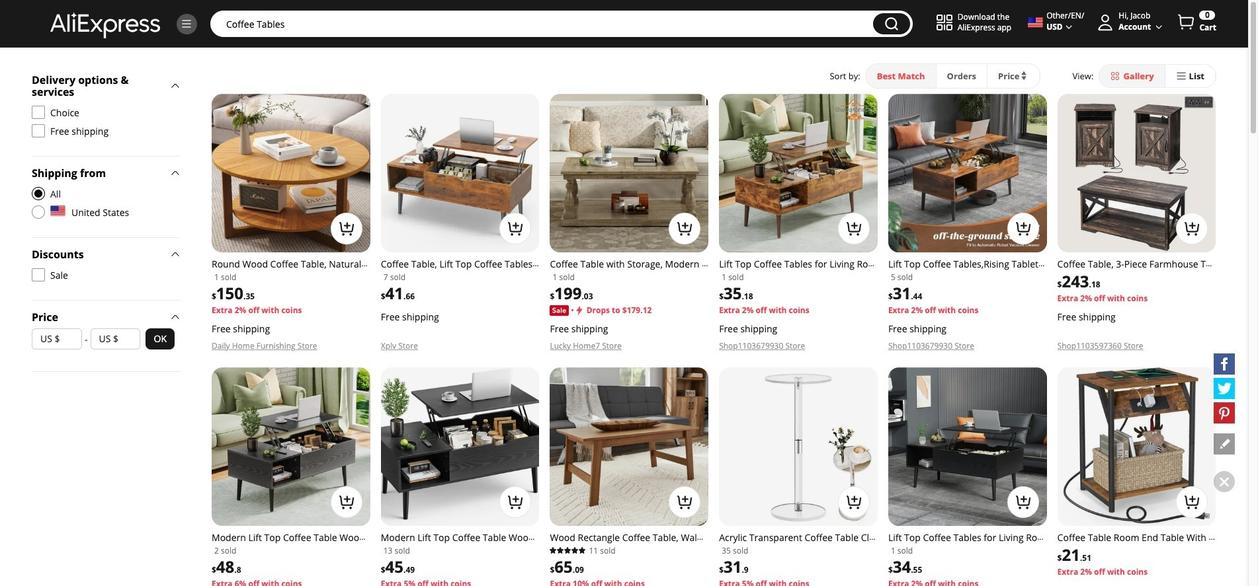Task type: vqa. For each thing, say whether or not it's contained in the screenshot.
the top Eur ( Euro )
no



Task type: locate. For each thing, give the bounding box(es) containing it.
4ftxrwp image down 11l24uk icon
[[32, 269, 45, 282]]

report fraud item image
[[529, 97, 537, 105], [1037, 97, 1045, 105], [1206, 97, 1214, 105], [360, 371, 368, 378], [698, 371, 706, 378]]

None button
[[873, 13, 910, 34]]

0 vertical spatial 4ftxrwp image
[[32, 124, 45, 138]]

1 vertical spatial 4ftxrwp image
[[32, 269, 45, 282]]

4ftxrwp image
[[32, 124, 45, 138], [32, 269, 45, 282]]

report fraud item image
[[360, 97, 368, 105], [698, 97, 706, 105], [867, 97, 875, 105], [529, 371, 537, 378], [867, 371, 875, 378]]

stickers text field
[[220, 17, 867, 30]]

4ftxrwp image down 4ftxrwp image at the left
[[32, 124, 45, 138]]

11l24uk image
[[32, 206, 45, 219]]



Task type: describe. For each thing, give the bounding box(es) containing it.
1 4ftxrwp image from the top
[[32, 124, 45, 138]]

4ftxrwp image
[[32, 106, 45, 119]]

1sqid_b image
[[181, 18, 193, 30]]

2 4ftxrwp image from the top
[[32, 269, 45, 282]]



